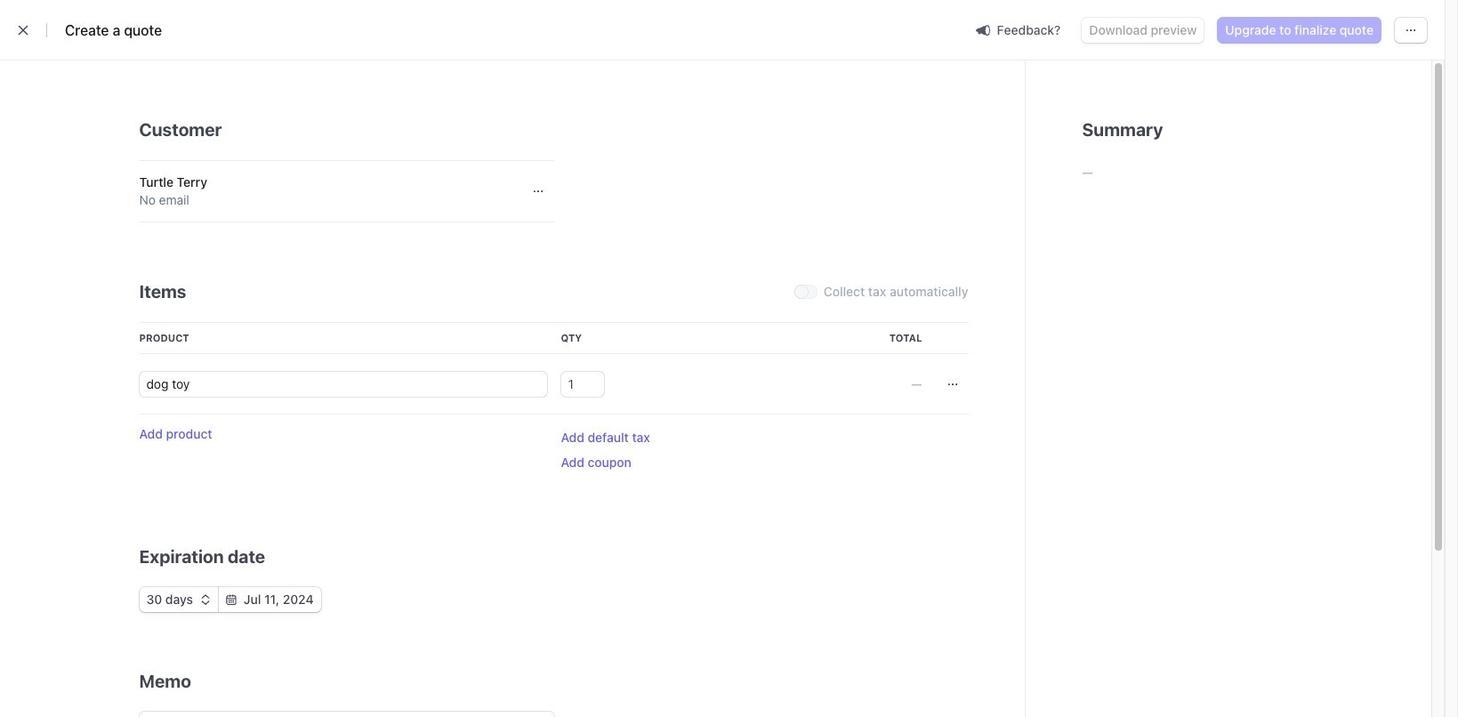 Task type: locate. For each thing, give the bounding box(es) containing it.
1 vertical spatial svg image
[[947, 379, 958, 390]]

0 horizontal spatial svg image
[[532, 186, 543, 197]]

svg image
[[1406, 25, 1416, 36], [200, 594, 211, 605], [226, 594, 237, 605]]

0 vertical spatial svg image
[[532, 186, 543, 197]]

0 horizontal spatial svg image
[[200, 594, 211, 605]]

svg image
[[532, 186, 543, 197], [947, 379, 958, 390]]

Find or add a product… text field
[[139, 372, 547, 397]]

1 horizontal spatial svg image
[[947, 379, 958, 390]]

2 horizontal spatial svg image
[[1406, 25, 1416, 36]]

None text field
[[561, 372, 604, 397]]



Task type: describe. For each thing, give the bounding box(es) containing it.
1 horizontal spatial svg image
[[226, 594, 237, 605]]



Task type: vqa. For each thing, say whether or not it's contained in the screenshot.
account
no



